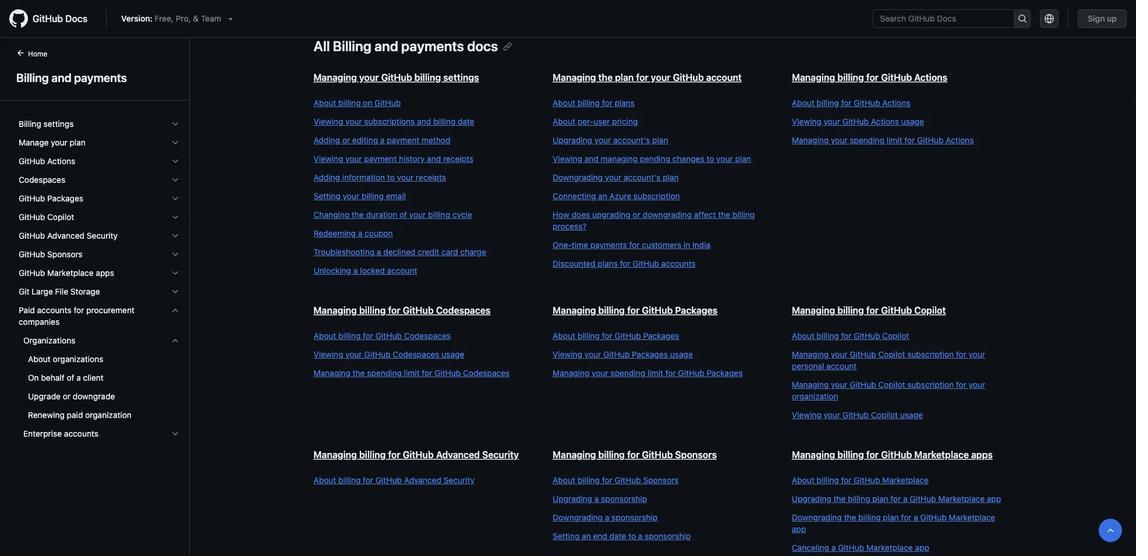 Task type: describe. For each thing, give the bounding box(es) containing it.
1 vertical spatial receipts
[[416, 173, 446, 182]]

managing for managing the spending limit for github codespaces
[[314, 368, 351, 378]]

sponsors for about billing for github sponsors
[[643, 476, 679, 485]]

managing for managing your spending limit for github packages
[[553, 368, 590, 378]]

0 vertical spatial to
[[707, 154, 714, 164]]

a left coupon
[[358, 229, 363, 238]]

2 vertical spatial sponsorship
[[645, 532, 691, 541]]

codespaces inside managing the spending limit for github codespaces link
[[463, 368, 510, 378]]

copilot up managing your github copilot subscription for your personal account link
[[883, 331, 910, 341]]

viewing your github codespaces usage link
[[314, 349, 530, 361]]

github inside about billing for github packages link
[[615, 331, 641, 341]]

github docs
[[33, 13, 87, 24]]

downgrading for managing billing for github sponsors
[[553, 513, 603, 523]]

github inside github sponsors dropdown button
[[19, 250, 45, 259]]

plan down about per-user pricing link
[[653, 135, 668, 145]]

renewing paid organization link
[[14, 406, 185, 425]]

viewing your github actions usage
[[792, 117, 924, 126]]

git
[[19, 287, 29, 297]]

copilot inside managing your github copilot subscription for your personal account
[[879, 350, 906, 359]]

redeeming a coupon link
[[314, 228, 530, 239]]

github inside viewing your github actions usage link
[[843, 117, 869, 126]]

free,
[[155, 14, 174, 23]]

adding information to your receipts
[[314, 173, 446, 182]]

customers
[[642, 240, 682, 250]]

your for viewing your subscriptions and billing date
[[346, 117, 362, 126]]

managing your github copilot subscription for your organization
[[792, 380, 986, 401]]

your for viewing your github codespaces usage
[[346, 350, 362, 359]]

managing billing for github marketplace apps link
[[792, 449, 993, 461]]

the for changing the duration of your billing cycle
[[352, 210, 364, 220]]

github inside 'about billing on github' link
[[375, 98, 401, 108]]

github inside the managing your github copilot subscription for your organization
[[850, 380, 876, 390]]

for inside about billing for github codespaces link
[[363, 331, 373, 341]]

managing for managing billing for github codespaces
[[314, 305, 357, 316]]

on
[[28, 373, 39, 383]]

unlocking a locked account
[[314, 266, 417, 276]]

redeeming a coupon
[[314, 229, 393, 238]]

managing billing for github actions
[[792, 72, 948, 83]]

adding or editing a payment method link
[[314, 135, 530, 146]]

managing your spending limit for github actions
[[792, 135, 974, 145]]

and down method
[[427, 154, 441, 164]]

github inside managing your spending limit for github actions link
[[918, 135, 944, 145]]

copilot inside dropdown button
[[47, 212, 74, 222]]

for inside downgrading the billing plan for a github marketplace app
[[901, 513, 912, 523]]

managing for managing billing for github packages
[[553, 305, 596, 316]]

packages inside "link"
[[707, 368, 743, 378]]

github marketplace apps button
[[14, 264, 185, 283]]

for inside "one-time payments for customers in india" link
[[630, 240, 640, 250]]

viewing for viewing your github packages usage
[[553, 350, 583, 359]]

about for managing billing for github copilot
[[792, 331, 815, 341]]

managing billing for github actions link
[[792, 72, 948, 83]]

sc 9kayk9 0 image for github actions
[[171, 157, 180, 166]]

0 vertical spatial billing
[[333, 38, 372, 54]]

up
[[1108, 14, 1117, 23]]

managing for managing your github billing settings
[[314, 72, 357, 83]]

india
[[693, 240, 711, 250]]

codespaces inside codespaces dropdown button
[[19, 175, 65, 185]]

pending
[[640, 154, 671, 164]]

for inside about billing for plans link
[[602, 98, 613, 108]]

all billing and payments docs link
[[314, 38, 512, 54]]

about billing for github packages link
[[553, 330, 769, 342]]

0 vertical spatial receipts
[[443, 154, 474, 164]]

setting an end date to a sponsorship link
[[553, 531, 769, 542]]

viewing your github copilot usage link
[[792, 410, 1008, 421]]

sc 9kayk9 0 image for manage your plan
[[171, 138, 180, 147]]

setting for setting an end date to a sponsorship
[[553, 532, 580, 541]]

downgrade
[[73, 392, 115, 401]]

pro,
[[176, 14, 191, 23]]

a left locked
[[354, 266, 358, 276]]

security inside 'dropdown button'
[[87, 231, 118, 241]]

connecting an azure subscription link
[[553, 190, 769, 202]]

for inside managing your github copilot subscription for your personal account
[[956, 350, 967, 359]]

enterprise
[[23, 429, 62, 439]]

0 vertical spatial payment
[[387, 135, 420, 145]]

per-
[[578, 117, 594, 126]]

payments for one-time payments for customers in india
[[591, 240, 627, 250]]

sc 9kayk9 0 image for github advanced security
[[171, 231, 180, 241]]

about billing on github link
[[314, 97, 530, 109]]

managing for managing your github copilot subscription for your organization
[[792, 380, 829, 390]]

1 vertical spatial plans
[[598, 259, 618, 269]]

viewing your subscriptions and billing date link
[[314, 116, 530, 128]]

github inside about billing for github codespaces link
[[376, 331, 402, 341]]

about for managing the plan for your github account
[[553, 98, 576, 108]]

information
[[342, 173, 385, 182]]

about billing for github sponsors link
[[553, 475, 769, 486]]

downgrading
[[643, 210, 692, 220]]

github inside about billing for github advanced security link
[[376, 476, 402, 485]]

on behalf of a client
[[28, 373, 104, 383]]

managing your spending limit for github packages link
[[553, 368, 769, 379]]

sc 9kayk9 0 image for github packages
[[171, 194, 180, 203]]

about billing for github packages
[[553, 331, 680, 341]]

managing the plan for your github account link
[[553, 72, 742, 83]]

settings inside "dropdown button"
[[43, 119, 74, 129]]

about for managing billing for github codespaces
[[314, 331, 336, 341]]

an for connecting
[[598, 191, 608, 201]]

github marketplace apps
[[19, 268, 114, 278]]

a right editing
[[380, 135, 385, 145]]

and down home link
[[51, 70, 71, 84]]

0 vertical spatial subscription
[[634, 191, 680, 201]]

canceling a github marketplace app
[[792, 543, 930, 553]]

copilot down the managing your github copilot subscription for your organization
[[871, 410, 898, 420]]

managing billing for github codespaces
[[314, 305, 491, 316]]

viewing and managing pending changes to your plan
[[553, 154, 751, 164]]

actions inside dropdown button
[[47, 156, 75, 166]]

viewing for viewing and managing pending changes to your plan
[[553, 154, 583, 164]]

an for setting
[[582, 532, 591, 541]]

managing billing for github advanced security
[[314, 449, 519, 461]]

limit for packages
[[648, 368, 664, 378]]

github inside about billing for github actions link
[[854, 98, 881, 108]]

usage for actions
[[902, 117, 924, 126]]

on behalf of a client link
[[14, 369, 185, 387]]

troubleshooting a declined credit card charge
[[314, 247, 486, 257]]

file
[[55, 287, 68, 297]]

changing
[[314, 210, 350, 220]]

paid accounts for procurement companies element containing paid accounts for procurement companies
[[9, 301, 189, 443]]

plan right 'changes'
[[735, 154, 751, 164]]

your for managing your spending limit for github actions
[[831, 135, 848, 145]]

1 horizontal spatial date
[[610, 532, 626, 541]]

sign up link
[[1078, 9, 1127, 28]]

charge
[[461, 247, 486, 257]]

github inside github packages dropdown button
[[19, 194, 45, 203]]

select language: current language is english image
[[1045, 14, 1055, 23]]

redeeming
[[314, 229, 356, 238]]

billing for billing and payments
[[16, 70, 49, 84]]

sc 9kayk9 0 image for paid accounts for procurement companies
[[171, 306, 180, 315]]

sc 9kayk9 0 image for enterprise accounts
[[171, 429, 180, 439]]

git large file storage
[[19, 287, 100, 297]]

your for managing your github billing settings
[[359, 72, 379, 83]]

github inside github advanced security 'dropdown button'
[[19, 231, 45, 241]]

triangle down image
[[226, 14, 235, 23]]

for inside about billing for github copilot link
[[841, 331, 852, 341]]

0 vertical spatial date
[[458, 117, 475, 126]]

sc 9kayk9 0 image for billing settings
[[171, 119, 180, 129]]

for inside about billing for github sponsors link
[[602, 476, 613, 485]]

usage for codespaces
[[442, 350, 465, 359]]

viewing your github codespaces usage
[[314, 350, 465, 359]]

managing for managing billing for github actions
[[792, 72, 836, 83]]

apps inside 'dropdown button'
[[96, 268, 114, 278]]

sc 9kayk9 0 image for codespaces
[[171, 175, 180, 185]]

accounts for enterprise accounts
[[64, 429, 98, 439]]

your for viewing your github actions usage
[[824, 117, 841, 126]]

upgrading your account's plan
[[553, 135, 668, 145]]

upgrading a sponsorship
[[553, 494, 647, 504]]

marketplace inside 'dropdown button'
[[47, 268, 94, 278]]

a right canceling
[[832, 543, 836, 553]]

subscription for managing your github copilot subscription for your personal account
[[908, 350, 954, 359]]

about billing for github advanced security
[[314, 476, 475, 485]]

git large file storage button
[[14, 283, 185, 301]]

renewing paid organization
[[28, 410, 132, 420]]

email
[[386, 191, 406, 201]]

plan down about billing for github marketplace link
[[873, 494, 889, 504]]

managing billing for github codespaces link
[[314, 305, 491, 316]]

github packages
[[19, 194, 83, 203]]

your for setting your billing email
[[343, 191, 359, 201]]

github inside downgrading the billing plan for a github marketplace app
[[921, 513, 947, 523]]

downgrading for managing billing for github marketplace apps
[[792, 513, 842, 523]]

managing the spending limit for github codespaces
[[314, 368, 510, 378]]

managing your github copilot subscription for your organization link
[[792, 379, 1008, 403]]

organizations button
[[14, 331, 185, 350]]

about billing on github
[[314, 98, 401, 108]]

managing billing for github packages
[[553, 305, 718, 316]]

copilot inside the managing your github copilot subscription for your organization
[[879, 380, 906, 390]]

viewing for viewing your github codespaces usage
[[314, 350, 343, 359]]

github inside about billing for github sponsors link
[[615, 476, 641, 485]]

upgrade or downgrade link
[[14, 387, 185, 406]]

editing
[[352, 135, 378, 145]]

viewing your github copilot usage
[[792, 410, 923, 420]]

managing billing for github copilot link
[[792, 305, 946, 316]]

setting your billing email link
[[314, 190, 530, 202]]

organizations element containing organizations
[[9, 331, 189, 425]]

viewing for viewing your payment history and receipts
[[314, 154, 343, 164]]

1 horizontal spatial to
[[629, 532, 636, 541]]

managing for managing billing for github marketplace apps
[[792, 449, 836, 461]]

billing settings
[[19, 119, 74, 129]]

viewing for viewing your github actions usage
[[792, 117, 822, 126]]

or for downgrade
[[63, 392, 71, 401]]

one-
[[553, 240, 572, 250]]

the for managing the spending limit for github codespaces
[[353, 368, 365, 378]]

about inside organizations element
[[28, 354, 51, 364]]

app for downgrading the billing plan for a github marketplace app
[[792, 525, 806, 534]]

sponsorship for upgrading a sponsorship
[[601, 494, 647, 504]]

account's for downgrading your account's plan
[[624, 173, 661, 182]]

billing inside 'how does upgrading or downgrading affect the billing process?'
[[733, 210, 755, 220]]

github advanced security button
[[14, 227, 185, 245]]

for inside about billing for github actions link
[[841, 98, 852, 108]]

your for managing your github copilot subscription for your personal account
[[831, 350, 848, 359]]

storage
[[70, 287, 100, 297]]

sc 9kayk9 0 image for github sponsors
[[171, 250, 180, 259]]

locked
[[360, 266, 385, 276]]

github inside managing your spending limit for github packages "link"
[[678, 368, 705, 378]]

manage your plan
[[19, 138, 86, 147]]

and down upgrading your account's plan
[[585, 154, 599, 164]]

procurement
[[86, 306, 135, 315]]

search image
[[1018, 14, 1028, 23]]

about billing for github copilot link
[[792, 330, 1008, 342]]

or inside 'how does upgrading or downgrading affect the billing process?'
[[633, 210, 641, 220]]

managing for managing your spending limit for github actions
[[792, 135, 829, 145]]

for inside upgrading the billing plan for a github marketplace app link
[[891, 494, 901, 504]]

github inside about billing for github copilot link
[[854, 331, 881, 341]]

or for editing
[[342, 135, 350, 145]]

sponsors inside dropdown button
[[47, 250, 83, 259]]

github inside viewing your github copilot usage link
[[843, 410, 869, 420]]



Task type: locate. For each thing, give the bounding box(es) containing it.
app for upgrading the billing plan for a github marketplace app
[[987, 494, 1002, 504]]

user
[[594, 117, 610, 126]]

codespaces button
[[14, 171, 185, 189]]

viewing for viewing your subscriptions and billing date
[[314, 117, 343, 126]]

0 horizontal spatial apps
[[96, 268, 114, 278]]

accounts down 'in'
[[662, 259, 696, 269]]

sponsorship for downgrading a sponsorship
[[612, 513, 658, 523]]

1 vertical spatial date
[[610, 532, 626, 541]]

how does upgrading or downgrading affect the billing process? link
[[553, 209, 769, 232]]

1 vertical spatial app
[[792, 525, 806, 534]]

1 organizations element from the top
[[9, 331, 189, 425]]

github actions button
[[14, 152, 185, 171]]

payments up discounted plans for github accounts
[[591, 240, 627, 250]]

upgrading for managing billing for github marketplace apps
[[792, 494, 832, 504]]

about for managing billing for github actions
[[792, 98, 815, 108]]

github inside discounted plans for github accounts link
[[633, 259, 659, 269]]

sc 9kayk9 0 image for github copilot
[[171, 213, 180, 222]]

2 vertical spatial account
[[827, 361, 857, 371]]

marketplace inside downgrading the billing plan for a github marketplace app
[[949, 513, 996, 523]]

manage
[[19, 138, 49, 147]]

0 horizontal spatial account
[[387, 266, 417, 276]]

plans down one-time payments for customers in india
[[598, 259, 618, 269]]

adding for adding or editing a payment method
[[314, 135, 340, 145]]

an left the azure
[[598, 191, 608, 201]]

advanced for managing billing for github advanced security
[[436, 449, 480, 461]]

downgrading inside downgrading the billing plan for a github marketplace app
[[792, 513, 842, 523]]

or left editing
[[342, 135, 350, 145]]

sponsors
[[47, 250, 83, 259], [675, 449, 717, 461], [643, 476, 679, 485]]

your for managing your github copilot subscription for your organization
[[831, 380, 848, 390]]

0 horizontal spatial organization
[[85, 410, 132, 420]]

0 vertical spatial organization
[[792, 392, 839, 401]]

to down viewing your payment history and receipts
[[387, 173, 395, 182]]

3 sc 9kayk9 0 image from the top
[[171, 250, 180, 259]]

docs
[[65, 13, 87, 24]]

0 vertical spatial app
[[987, 494, 1002, 504]]

about billing for plans link
[[553, 97, 769, 109]]

billing and payments link
[[14, 69, 175, 86]]

about billing for github codespaces link
[[314, 330, 530, 342]]

1 vertical spatial advanced
[[436, 449, 480, 461]]

advanced for about billing for github advanced security
[[404, 476, 442, 485]]

account's inside upgrading your account's plan link
[[613, 135, 650, 145]]

spending inside managing the spending limit for github codespaces link
[[367, 368, 402, 378]]

upgrading up canceling
[[792, 494, 832, 504]]

sponsors up the upgrading a sponsorship link
[[643, 476, 679, 485]]

adding left editing
[[314, 135, 340, 145]]

1 horizontal spatial spending
[[611, 368, 646, 378]]

for inside about billing for github packages link
[[602, 331, 613, 341]]

the right affect
[[718, 210, 731, 220]]

1 vertical spatial payments
[[74, 70, 127, 84]]

for inside managing your spending limit for github actions link
[[905, 135, 915, 145]]

of right 'behalf'
[[67, 373, 74, 383]]

or inside billing and payments element
[[63, 392, 71, 401]]

limit down viewing your github codespaces usage link
[[404, 368, 420, 378]]

payment up the 'adding information to your receipts'
[[364, 154, 397, 164]]

your inside "link"
[[592, 368, 609, 378]]

2 horizontal spatial spending
[[850, 135, 885, 145]]

of inside organizations element
[[67, 373, 74, 383]]

about for managing billing for github marketplace apps
[[792, 476, 815, 485]]

one-time payments for customers in india link
[[553, 239, 769, 251]]

plan inside downgrading the billing plan for a github marketplace app
[[883, 513, 899, 523]]

managing your github billing settings link
[[314, 72, 479, 83]]

3 sc 9kayk9 0 image from the top
[[171, 175, 180, 185]]

payments
[[401, 38, 464, 54], [74, 70, 127, 84], [591, 240, 627, 250]]

account
[[706, 72, 742, 83], [387, 266, 417, 276], [827, 361, 857, 371]]

1 vertical spatial sponsors
[[675, 449, 717, 461]]

sponsorship
[[601, 494, 647, 504], [612, 513, 658, 523], [645, 532, 691, 541]]

a up downgrading a sponsorship
[[595, 494, 599, 504]]

the for upgrading the billing plan for a github marketplace app
[[834, 494, 846, 504]]

1 sc 9kayk9 0 image from the top
[[171, 138, 180, 147]]

a up end
[[605, 513, 610, 523]]

managing
[[314, 72, 357, 83], [553, 72, 596, 83], [792, 72, 836, 83], [792, 135, 829, 145], [314, 305, 357, 316], [553, 305, 596, 316], [792, 305, 836, 316], [792, 350, 829, 359], [314, 368, 351, 378], [553, 368, 590, 378], [792, 380, 829, 390], [314, 449, 357, 461], [553, 449, 596, 461], [792, 449, 836, 461]]

7 sc 9kayk9 0 image from the top
[[171, 287, 180, 297]]

4 sc 9kayk9 0 image from the top
[[171, 194, 180, 203]]

account inside managing your github copilot subscription for your personal account
[[827, 361, 857, 371]]

to right end
[[629, 532, 636, 541]]

0 vertical spatial adding
[[314, 135, 340, 145]]

scroll to top image
[[1106, 526, 1116, 535]]

1 vertical spatial security
[[482, 449, 519, 461]]

accounts inside paid accounts for procurement companies
[[37, 306, 71, 315]]

your for upgrading your account's plan
[[595, 135, 611, 145]]

1 sc 9kayk9 0 image from the top
[[171, 119, 180, 129]]

a down about billing for github marketplace link
[[904, 494, 908, 504]]

receipts down viewing your payment history and receipts link
[[416, 173, 446, 182]]

setting up changing
[[314, 191, 341, 201]]

spending inside managing your spending limit for github actions link
[[850, 135, 885, 145]]

managing inside managing your github copilot subscription for your personal account
[[792, 350, 829, 359]]

managing inside "link"
[[553, 368, 590, 378]]

github inside about billing for github marketplace link
[[854, 476, 881, 485]]

0 horizontal spatial date
[[458, 117, 475, 126]]

for inside about billing for github advanced security link
[[363, 476, 373, 485]]

github inside canceling a github marketplace app link
[[838, 543, 865, 553]]

app inside downgrading the billing plan for a github marketplace app
[[792, 525, 806, 534]]

security for managing billing for github advanced security
[[482, 449, 519, 461]]

0 vertical spatial of
[[400, 210, 407, 220]]

all
[[314, 38, 330, 54]]

sc 9kayk9 0 image for git large file storage
[[171, 287, 180, 297]]

renewing
[[28, 410, 65, 420]]

managing for managing your github copilot subscription for your personal account
[[792, 350, 829, 359]]

1 vertical spatial or
[[633, 210, 641, 220]]

paid
[[19, 306, 35, 315]]

6 sc 9kayk9 0 image from the top
[[171, 269, 180, 278]]

upgrading a sponsorship link
[[553, 493, 769, 505]]

1 horizontal spatial account
[[706, 72, 742, 83]]

about billing for github sponsors
[[553, 476, 679, 485]]

sc 9kayk9 0 image inside organizations dropdown button
[[171, 336, 180, 345]]

setting your billing email
[[314, 191, 406, 201]]

0 vertical spatial security
[[87, 231, 118, 241]]

upgrading the billing plan for a github marketplace app
[[792, 494, 1002, 504]]

2 vertical spatial subscription
[[908, 380, 954, 390]]

receipts
[[443, 154, 474, 164], [416, 173, 446, 182]]

2 vertical spatial security
[[444, 476, 475, 485]]

2 vertical spatial accounts
[[64, 429, 98, 439]]

setting an end date to a sponsorship
[[553, 532, 691, 541]]

1 horizontal spatial of
[[400, 210, 407, 220]]

subscriptions
[[364, 117, 415, 126]]

1 vertical spatial to
[[387, 173, 395, 182]]

or down on behalf of a client in the left of the page
[[63, 392, 71, 401]]

payments up managing your github billing settings
[[401, 38, 464, 54]]

for inside discounted plans for github accounts link
[[620, 259, 631, 269]]

github copilot button
[[14, 208, 185, 227]]

0 horizontal spatial to
[[387, 173, 395, 182]]

sc 9kayk9 0 image inside github advanced security 'dropdown button'
[[171, 231, 180, 241]]

github advanced security
[[19, 231, 118, 241]]

payments up the billing settings "dropdown button"
[[74, 70, 127, 84]]

the inside 'how does upgrading or downgrading affect the billing process?'
[[718, 210, 731, 220]]

subscription down about billing for github copilot link
[[908, 350, 954, 359]]

payments for billing and payments
[[74, 70, 127, 84]]

security for about billing for github advanced security
[[444, 476, 475, 485]]

viewing down about billing for github actions
[[792, 117, 822, 126]]

github inside the github copilot dropdown button
[[19, 212, 45, 222]]

billing inside downgrading the billing plan for a github marketplace app
[[859, 513, 881, 523]]

account's inside downgrading your account's plan link
[[624, 173, 661, 182]]

0 horizontal spatial of
[[67, 373, 74, 383]]

accounts up the companies
[[37, 306, 71, 315]]

about billing for github actions
[[792, 98, 911, 108]]

a down coupon
[[377, 247, 381, 257]]

1 horizontal spatial organization
[[792, 392, 839, 401]]

coupon
[[365, 229, 393, 238]]

subscription inside managing your github copilot subscription for your personal account
[[908, 350, 954, 359]]

tooltip
[[1099, 519, 1123, 542]]

limit down viewing your github packages usage link
[[648, 368, 664, 378]]

2 sc 9kayk9 0 image from the top
[[171, 213, 180, 222]]

0 vertical spatial settings
[[443, 72, 479, 83]]

spending for codespaces
[[367, 368, 402, 378]]

behalf
[[41, 373, 65, 383]]

spending down viewing your github codespaces usage
[[367, 368, 402, 378]]

managing your github copilot subscription for your personal account
[[792, 350, 986, 371]]

billing and payments
[[16, 70, 127, 84]]

upgrading for managing billing for github sponsors
[[553, 494, 592, 504]]

1 horizontal spatial payments
[[401, 38, 464, 54]]

about for managing billing for github sponsors
[[553, 476, 576, 485]]

codespaces inside about billing for github codespaces link
[[404, 331, 451, 341]]

spending for actions
[[850, 135, 885, 145]]

1 horizontal spatial or
[[342, 135, 350, 145]]

github inside managing your github copilot subscription for your personal account
[[850, 350, 876, 359]]

managing for managing billing for github copilot
[[792, 305, 836, 316]]

0 horizontal spatial spending
[[367, 368, 402, 378]]

limit inside "link"
[[648, 368, 664, 378]]

organization down personal
[[792, 392, 839, 401]]

github inside github docs "link"
[[33, 13, 63, 24]]

for inside managing the spending limit for github codespaces link
[[422, 368, 432, 378]]

sc 9kayk9 0 image
[[171, 119, 180, 129], [171, 157, 180, 166], [171, 175, 180, 185], [171, 194, 180, 203], [171, 231, 180, 241], [171, 269, 180, 278], [171, 287, 180, 297]]

settings
[[443, 72, 479, 83], [43, 119, 74, 129]]

for inside managing your spending limit for github packages "link"
[[666, 368, 676, 378]]

downgrading down upgrading a sponsorship
[[553, 513, 603, 523]]

github inside managing the spending limit for github codespaces link
[[435, 368, 461, 378]]

your for manage your plan
[[51, 138, 67, 147]]

sc 9kayk9 0 image inside codespaces dropdown button
[[171, 175, 180, 185]]

your for viewing your payment history and receipts
[[346, 154, 362, 164]]

your for viewing your github packages usage
[[585, 350, 601, 359]]

and up "managing your github billing settings" link
[[375, 38, 398, 54]]

1 vertical spatial of
[[67, 373, 74, 383]]

subscription for managing your github copilot subscription for your organization
[[908, 380, 954, 390]]

plan down upgrading the billing plan for a github marketplace app
[[883, 513, 899, 523]]

about per-user pricing
[[553, 117, 638, 126]]

paid accounts for procurement companies element containing organizations
[[9, 331, 189, 443]]

1 horizontal spatial apps
[[972, 449, 993, 461]]

and down 'about billing on github' link
[[417, 117, 431, 126]]

for inside about billing for github marketplace link
[[841, 476, 852, 485]]

1 vertical spatial apps
[[972, 449, 993, 461]]

2 horizontal spatial payments
[[591, 240, 627, 250]]

organization down upgrade or downgrade link
[[85, 410, 132, 420]]

a inside downgrading the billing plan for a github marketplace app
[[914, 513, 918, 523]]

the down viewing your github codespaces usage
[[353, 368, 365, 378]]

billing right all
[[333, 38, 372, 54]]

copilot down managing your github copilot subscription for your personal account
[[879, 380, 906, 390]]

for inside paid accounts for procurement companies
[[74, 306, 84, 315]]

github sponsors button
[[14, 245, 185, 264]]

upgrade or downgrade
[[28, 392, 115, 401]]

the down about billing for github marketplace
[[834, 494, 846, 504]]

accounts down renewing paid organization
[[64, 429, 98, 439]]

sponsorship down downgrading a sponsorship link
[[645, 532, 691, 541]]

sponsorship up setting an end date to a sponsorship
[[612, 513, 658, 523]]

github inside viewing your github codespaces usage link
[[364, 350, 391, 359]]

usage down about billing for github codespaces link on the left
[[442, 350, 465, 359]]

0 horizontal spatial limit
[[404, 368, 420, 378]]

0 vertical spatial sponsorship
[[601, 494, 647, 504]]

2 horizontal spatial account
[[827, 361, 857, 371]]

a down upgrading the billing plan for a github marketplace app link
[[914, 513, 918, 523]]

sc 9kayk9 0 image inside enterprise accounts dropdown button
[[171, 429, 180, 439]]

sc 9kayk9 0 image inside github sponsors dropdown button
[[171, 250, 180, 259]]

github inside github actions dropdown button
[[19, 156, 45, 166]]

actions
[[915, 72, 948, 83], [883, 98, 911, 108], [871, 117, 900, 126], [946, 135, 974, 145], [47, 156, 75, 166]]

viewing down about billing for github packages
[[553, 350, 583, 359]]

plan up about billing for plans on the top of the page
[[615, 72, 634, 83]]

1 paid accounts for procurement companies element from the top
[[9, 301, 189, 443]]

subscription down downgrading your account's plan link
[[634, 191, 680, 201]]

sponsors up "github marketplace apps"
[[47, 250, 83, 259]]

paid accounts for procurement companies element
[[9, 301, 189, 443], [9, 331, 189, 443]]

upgrading up downgrading a sponsorship
[[553, 494, 592, 504]]

for inside the managing your github copilot subscription for your organization
[[956, 380, 967, 390]]

companies
[[19, 317, 60, 327]]

billing
[[333, 38, 372, 54], [16, 70, 49, 84], [19, 119, 41, 129]]

2 horizontal spatial app
[[987, 494, 1002, 504]]

your for viewing your github copilot usage
[[824, 410, 841, 420]]

sc 9kayk9 0 image inside the github copilot dropdown button
[[171, 213, 180, 222]]

sponsorship down about billing for github sponsors
[[601, 494, 647, 504]]

managing the plan for your github account
[[553, 72, 742, 83]]

adding for adding information to your receipts
[[314, 173, 340, 182]]

sponsors for managing billing for github sponsors
[[675, 449, 717, 461]]

spending inside managing your spending limit for github packages "link"
[[611, 368, 646, 378]]

how
[[553, 210, 570, 220]]

troubleshooting
[[314, 247, 375, 257]]

4 sc 9kayk9 0 image from the top
[[171, 306, 180, 315]]

1 adding from the top
[[314, 135, 340, 145]]

of down email
[[400, 210, 407, 220]]

billing up manage
[[19, 119, 41, 129]]

advanced
[[47, 231, 85, 241], [436, 449, 480, 461], [404, 476, 442, 485]]

the up about billing for plans on the top of the page
[[599, 72, 613, 83]]

2 vertical spatial billing
[[19, 119, 41, 129]]

1 vertical spatial subscription
[[908, 350, 954, 359]]

github inside viewing your github packages usage link
[[604, 350, 630, 359]]

plan down the billing settings "dropdown button"
[[70, 138, 86, 147]]

viewing your subscriptions and billing date
[[314, 117, 475, 126]]

viewing your github packages usage
[[553, 350, 693, 359]]

paid accounts for procurement companies button
[[14, 301, 185, 331]]

your for downgrading your account's plan
[[605, 173, 622, 182]]

0 vertical spatial apps
[[96, 268, 114, 278]]

1 vertical spatial settings
[[43, 119, 74, 129]]

date down 'about billing on github' link
[[458, 117, 475, 126]]

organizations element containing about organizations
[[9, 350, 189, 425]]

0 vertical spatial sponsors
[[47, 250, 83, 259]]

adding left information
[[314, 173, 340, 182]]

the inside downgrading the billing plan for a github marketplace app
[[844, 513, 857, 523]]

viewing down personal
[[792, 410, 822, 420]]

sc 9kayk9 0 image inside the github marketplace apps 'dropdown button'
[[171, 269, 180, 278]]

settings up manage your plan
[[43, 119, 74, 129]]

packages inside dropdown button
[[47, 194, 83, 203]]

None search field
[[873, 9, 1031, 28]]

managing billing for github sponsors link
[[553, 449, 717, 461]]

enterprise accounts button
[[14, 425, 185, 443]]

billing down home link
[[16, 70, 49, 84]]

organization inside the managing your github copilot subscription for your organization
[[792, 392, 839, 401]]

upgrading inside upgrading your account's plan link
[[553, 135, 592, 145]]

0 vertical spatial setting
[[314, 191, 341, 201]]

billing
[[415, 72, 441, 83], [838, 72, 864, 83], [339, 98, 361, 108], [578, 98, 600, 108], [817, 98, 839, 108], [433, 117, 456, 126], [362, 191, 384, 201], [428, 210, 451, 220], [733, 210, 755, 220], [359, 305, 386, 316], [599, 305, 625, 316], [838, 305, 864, 316], [339, 331, 361, 341], [578, 331, 600, 341], [817, 331, 839, 341], [359, 449, 386, 461], [599, 449, 625, 461], [838, 449, 864, 461], [339, 476, 361, 485], [578, 476, 600, 485], [817, 476, 839, 485], [848, 494, 871, 504], [859, 513, 881, 523]]

or right upgrading
[[633, 210, 641, 220]]

1 vertical spatial adding
[[314, 173, 340, 182]]

sc 9kayk9 0 image inside github packages dropdown button
[[171, 194, 180, 203]]

upgrading down the per- at the right top of the page
[[553, 135, 592, 145]]

0 vertical spatial or
[[342, 135, 350, 145]]

spending down viewing your github packages usage
[[611, 368, 646, 378]]

2 vertical spatial to
[[629, 532, 636, 541]]

organizations element
[[9, 331, 189, 425], [9, 350, 189, 425]]

billing inside "dropdown button"
[[19, 119, 41, 129]]

managing your spending limit for github actions link
[[792, 135, 1008, 146]]

1 vertical spatial setting
[[553, 532, 580, 541]]

2 vertical spatial payments
[[591, 240, 627, 250]]

managing for managing the plan for your github account
[[553, 72, 596, 83]]

changing the duration of your billing cycle
[[314, 210, 472, 220]]

setting for setting your billing email
[[314, 191, 341, 201]]

upgrading your account's plan link
[[553, 135, 769, 146]]

viewing your payment history and receipts link
[[314, 153, 530, 165]]

discounted
[[553, 259, 596, 269]]

plans
[[615, 98, 635, 108], [598, 259, 618, 269]]

2 vertical spatial app
[[916, 543, 930, 553]]

1 horizontal spatial app
[[916, 543, 930, 553]]

2 horizontal spatial security
[[482, 449, 519, 461]]

the up canceling a github marketplace app
[[844, 513, 857, 523]]

advanced up github sponsors
[[47, 231, 85, 241]]

limit for codespaces
[[404, 368, 420, 378]]

date right end
[[610, 532, 626, 541]]

the for downgrading the billing plan for a github marketplace app
[[844, 513, 857, 523]]

1 vertical spatial account's
[[624, 173, 661, 182]]

settings down docs
[[443, 72, 479, 83]]

github packages button
[[14, 189, 185, 208]]

copilot up github advanced security at the left top of the page
[[47, 212, 74, 222]]

sc 9kayk9 0 image inside paid accounts for procurement companies dropdown button
[[171, 306, 180, 315]]

copilot down about billing for github copilot link
[[879, 350, 906, 359]]

account's for upgrading your account's plan
[[613, 135, 650, 145]]

github inside upgrading the billing plan for a github marketplace app link
[[910, 494, 937, 504]]

in
[[684, 240, 690, 250]]

spending for packages
[[611, 368, 646, 378]]

Search GitHub Docs search field
[[873, 10, 1014, 27]]

a
[[380, 135, 385, 145], [358, 229, 363, 238], [377, 247, 381, 257], [354, 266, 358, 276], [77, 373, 81, 383], [595, 494, 599, 504], [904, 494, 908, 504], [605, 513, 610, 523], [914, 513, 918, 523], [638, 532, 643, 541], [832, 543, 836, 553]]

sc 9kayk9 0 image inside manage your plan dropdown button
[[171, 138, 180, 147]]

1 vertical spatial accounts
[[37, 306, 71, 315]]

your inside dropdown button
[[51, 138, 67, 147]]

or
[[342, 135, 350, 145], [633, 210, 641, 220], [63, 392, 71, 401]]

1 horizontal spatial settings
[[443, 72, 479, 83]]

sc 9kayk9 0 image inside github actions dropdown button
[[171, 157, 180, 166]]

downgrading your account's plan
[[553, 173, 679, 182]]

sc 9kayk9 0 image for github marketplace apps
[[171, 269, 180, 278]]

1 vertical spatial sponsorship
[[612, 513, 658, 523]]

sc 9kayk9 0 image inside the billing settings "dropdown button"
[[171, 119, 180, 129]]

large
[[32, 287, 53, 297]]

canceling
[[792, 543, 830, 553]]

version: free, pro, & team
[[121, 14, 221, 23]]

limit for actions
[[887, 135, 903, 145]]

affect
[[694, 210, 716, 220]]

accounts
[[662, 259, 696, 269], [37, 306, 71, 315], [64, 429, 98, 439]]

0 horizontal spatial settings
[[43, 119, 74, 129]]

account's down 'pricing'
[[613, 135, 650, 145]]

payment up history
[[387, 135, 420, 145]]

advanced up about billing for github advanced security link
[[436, 449, 480, 461]]

about for managing your github billing settings
[[314, 98, 336, 108]]

declined
[[384, 247, 416, 257]]

2 sc 9kayk9 0 image from the top
[[171, 157, 180, 166]]

the for managing the plan for your github account
[[599, 72, 613, 83]]

codespaces inside viewing your github codespaces usage link
[[393, 350, 440, 359]]

sponsors up about billing for github sponsors link
[[675, 449, 717, 461]]

0 horizontal spatial payments
[[74, 70, 127, 84]]

viewing up connecting
[[553, 154, 583, 164]]

1 vertical spatial payment
[[364, 154, 397, 164]]

your for managing your spending limit for github packages
[[592, 368, 609, 378]]

sc 9kayk9 0 image
[[171, 138, 180, 147], [171, 213, 180, 222], [171, 250, 180, 259], [171, 306, 180, 315], [171, 336, 180, 345], [171, 429, 180, 439]]

a left client
[[77, 373, 81, 383]]

subscription inside the managing your github copilot subscription for your organization
[[908, 380, 954, 390]]

0 horizontal spatial an
[[582, 532, 591, 541]]

cycle
[[453, 210, 472, 220]]

2 horizontal spatial limit
[[887, 135, 903, 145]]

downgrading up connecting
[[553, 173, 603, 182]]

accounts for paid accounts for procurement companies
[[37, 306, 71, 315]]

0 vertical spatial payments
[[401, 38, 464, 54]]

2 vertical spatial or
[[63, 392, 71, 401]]

organization inside billing and payments element
[[85, 410, 132, 420]]

managing for managing billing for github sponsors
[[553, 449, 596, 461]]

canceling a github marketplace app link
[[792, 542, 1008, 554]]

usage down managing your github copilot subscription for your organization link on the bottom right of the page
[[900, 410, 923, 420]]

account's down the viewing and managing pending changes to your plan
[[624, 173, 661, 182]]

downgrading your account's plan link
[[553, 172, 769, 184]]

subscription down managing your github copilot subscription for your personal account link
[[908, 380, 954, 390]]

0 vertical spatial advanced
[[47, 231, 85, 241]]

upgrading inside upgrading the billing plan for a github marketplace app link
[[792, 494, 832, 504]]

upgrading inside the upgrading a sponsorship link
[[553, 494, 592, 504]]

2 horizontal spatial or
[[633, 210, 641, 220]]

0 horizontal spatial app
[[792, 525, 806, 534]]

sc 9kayk9 0 image inside git large file storage dropdown button
[[171, 287, 180, 297]]

2 organizations element from the top
[[9, 350, 189, 425]]

2 adding from the top
[[314, 173, 340, 182]]

1 vertical spatial organization
[[85, 410, 132, 420]]

receipts down method
[[443, 154, 474, 164]]

for
[[636, 72, 649, 83], [867, 72, 879, 83], [602, 98, 613, 108], [841, 98, 852, 108], [905, 135, 915, 145], [630, 240, 640, 250], [620, 259, 631, 269], [388, 305, 401, 316], [627, 305, 640, 316], [867, 305, 879, 316], [74, 306, 84, 315], [363, 331, 373, 341], [602, 331, 613, 341], [841, 331, 852, 341], [956, 350, 967, 359], [422, 368, 432, 378], [666, 368, 676, 378], [956, 380, 967, 390], [388, 449, 401, 461], [627, 449, 640, 461], [867, 449, 879, 461], [363, 476, 373, 485], [602, 476, 613, 485], [841, 476, 852, 485], [891, 494, 901, 504], [901, 513, 912, 523]]

advanced inside 'dropdown button'
[[47, 231, 85, 241]]

managing your spending limit for github packages
[[553, 368, 743, 378]]

0 horizontal spatial or
[[63, 392, 71, 401]]

0 vertical spatial an
[[598, 191, 608, 201]]

2 paid accounts for procurement companies element from the top
[[9, 331, 189, 443]]

advanced down managing billing for github advanced security
[[404, 476, 442, 485]]

1 vertical spatial billing
[[16, 70, 49, 84]]

5 sc 9kayk9 0 image from the top
[[171, 231, 180, 241]]

6 sc 9kayk9 0 image from the top
[[171, 429, 180, 439]]

security
[[87, 231, 118, 241], [482, 449, 519, 461], [444, 476, 475, 485]]

about for managing billing for github packages
[[553, 331, 576, 341]]

an left end
[[582, 532, 591, 541]]

usage for packages
[[670, 350, 693, 359]]

azure
[[610, 191, 632, 201]]

2 vertical spatial advanced
[[404, 476, 442, 485]]

app
[[987, 494, 1002, 504], [792, 525, 806, 534], [916, 543, 930, 553]]

0 horizontal spatial setting
[[314, 191, 341, 201]]

copilot up about billing for github copilot link
[[915, 305, 946, 316]]

pricing
[[612, 117, 638, 126]]

1 horizontal spatial security
[[444, 476, 475, 485]]

limit down viewing your github actions usage link
[[887, 135, 903, 145]]

viewing down about billing on github
[[314, 117, 343, 126]]

viewing for viewing your github copilot usage
[[792, 410, 822, 420]]

viewing your payment history and receipts
[[314, 154, 474, 164]]

2 vertical spatial sponsors
[[643, 476, 679, 485]]

plan down the viewing and managing pending changes to your plan link
[[663, 173, 679, 182]]

1 horizontal spatial an
[[598, 191, 608, 201]]

about billing for github marketplace
[[792, 476, 929, 485]]

downgrading the billing plan for a github marketplace app
[[792, 513, 996, 534]]

1 vertical spatial account
[[387, 266, 417, 276]]

2 horizontal spatial to
[[707, 154, 714, 164]]

viewing your github packages usage link
[[553, 349, 769, 361]]

plan inside dropdown button
[[70, 138, 86, 147]]

0 horizontal spatial security
[[87, 231, 118, 241]]

0 vertical spatial plans
[[615, 98, 635, 108]]

github inside the github marketplace apps 'dropdown button'
[[19, 268, 45, 278]]

0 vertical spatial account
[[706, 72, 742, 83]]

1 horizontal spatial setting
[[553, 532, 580, 541]]

viewing down about billing for github codespaces at bottom
[[314, 350, 343, 359]]

1 horizontal spatial limit
[[648, 368, 664, 378]]

managing
[[601, 154, 638, 164]]

managing for managing billing for github advanced security
[[314, 449, 357, 461]]

billing and payments element
[[0, 47, 190, 555]]

plans up 'pricing'
[[615, 98, 635, 108]]

sc 9kayk9 0 image for organizations
[[171, 336, 180, 345]]

1 vertical spatial an
[[582, 532, 591, 541]]

0 vertical spatial accounts
[[662, 259, 696, 269]]

0 vertical spatial account's
[[613, 135, 650, 145]]

to right 'changes'
[[707, 154, 714, 164]]

a down downgrading a sponsorship link
[[638, 532, 643, 541]]

discounted plans for github accounts
[[553, 259, 696, 269]]

card
[[442, 247, 458, 257]]

5 sc 9kayk9 0 image from the top
[[171, 336, 180, 345]]

usage down about billing for github actions link
[[902, 117, 924, 126]]

changing the duration of your billing cycle link
[[314, 209, 530, 221]]

billing for billing settings
[[19, 119, 41, 129]]



Task type: vqa. For each thing, say whether or not it's contained in the screenshot.


